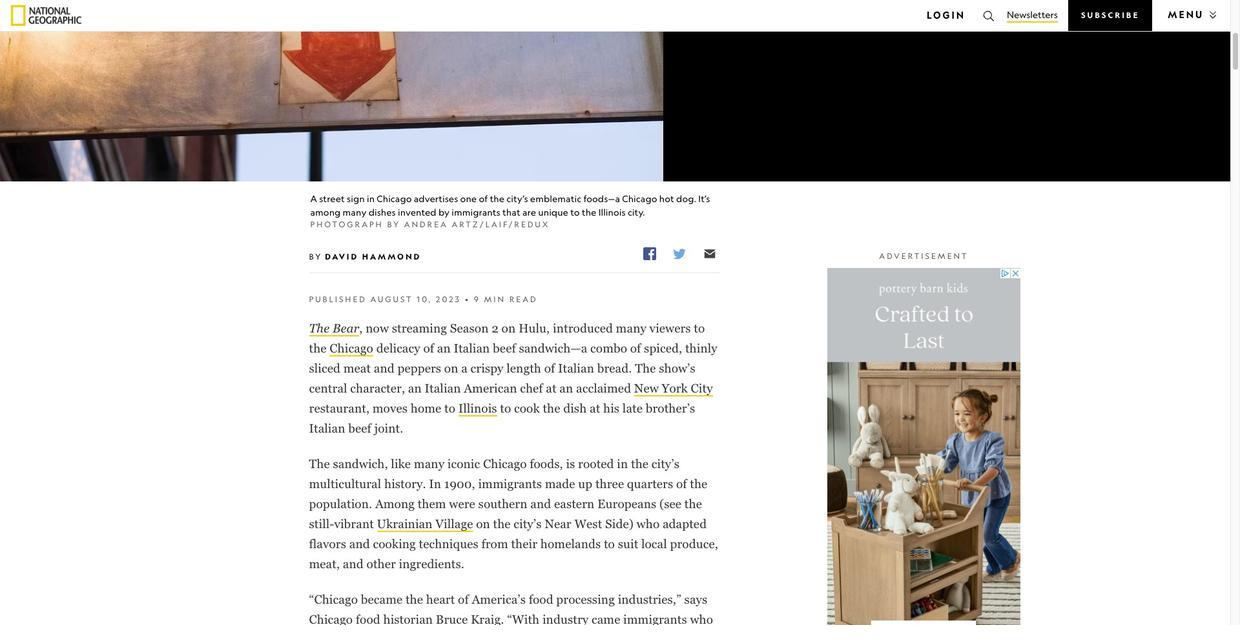 Task type: vqa. For each thing, say whether or not it's contained in the screenshot.
"THROUGHOUT"
no



Task type: describe. For each thing, give the bounding box(es) containing it.
italian inside to cook the dish at his late brother's italian beef joint.
[[309, 422, 345, 436]]

multicultural
[[309, 478, 381, 491]]

unique
[[538, 207, 569, 218]]

is
[[566, 458, 575, 471]]

peppers
[[398, 362, 441, 376]]

length
[[507, 362, 541, 376]]

and left other
[[343, 558, 364, 571]]

login
[[927, 10, 966, 21]]

a
[[461, 362, 468, 376]]

and inside delicacy of an italian beef sandwich—a combo of spiced, thinly sliced meat and peppers on a crispy length of italian bread. the show's central character, an italian american chef at an acclaimed
[[374, 362, 395, 376]]

of inside "the sandwich, like many iconic chicago foods, is rooted in the city's multicultural history. in 1900, immigrants made up three quarters of the population. among them were southern and eastern europeans (see the still-vibrant"
[[677, 478, 687, 491]]

sign
[[347, 193, 365, 204]]

one
[[460, 193, 477, 204]]

ukrainian village
[[377, 518, 473, 531]]

flavors
[[309, 538, 346, 551]]

chicago up city.
[[622, 193, 657, 204]]

among
[[310, 207, 341, 218]]

cooking
[[373, 538, 416, 551]]

the sandwich, like many iconic chicago foods, is rooted in the city's multicultural history. in 1900, immigrants made up three quarters of the population. among them were southern and eastern europeans (see the still-vibrant
[[309, 458, 708, 531]]

the inside delicacy of an italian beef sandwich—a combo of spiced, thinly sliced meat and peppers on a crispy length of italian bread. the show's central character, an italian american chef at an acclaimed
[[635, 362, 656, 376]]

sandwich,
[[333, 458, 388, 471]]

of inside a street sign in chicago advertises one of the city's emblematic foods—a chicago hot dog. it's among many dishes invented by immigrants that are unique to the illinois city. photograph by andrea artz/laif/redux
[[479, 193, 488, 204]]

city.
[[628, 207, 645, 218]]

illinois inside new york city restaurant, moves home to illinois
[[459, 402, 497, 416]]

adapted
[[663, 518, 707, 531]]

of right combo
[[631, 342, 641, 356]]

viewers
[[650, 322, 691, 336]]

sandwich—a
[[519, 342, 588, 356]]

up
[[578, 478, 593, 491]]

west
[[575, 518, 602, 531]]

the inside "chicago became the heart of america's food processing industries," says chicago food historian
[[406, 593, 423, 607]]

chicago up dishes
[[377, 193, 412, 204]]

his
[[604, 402, 620, 416]]

august
[[371, 295, 413, 305]]

like
[[391, 458, 411, 471]]

to cook the dish at his late brother's italian beef joint.
[[309, 402, 696, 436]]

"chicago
[[309, 593, 358, 607]]

many inside , now streaming season 2 on hulu, introduced many viewers to the
[[616, 322, 647, 336]]

italian up home
[[425, 382, 461, 396]]

thinly
[[686, 342, 718, 356]]

the bear link
[[309, 322, 359, 337]]

were
[[449, 498, 476, 511]]

beef inside delicacy of an italian beef sandwich—a combo of spiced, thinly sliced meat and peppers on a crispy length of italian bread. the show's central character, an italian american chef at an acclaimed
[[493, 342, 516, 356]]

of down sandwich—a
[[544, 362, 555, 376]]

city's inside a street sign in chicago advertises one of the city's emblematic foods—a chicago hot dog. it's among many dishes invented by immigrants that are unique to the illinois city. photograph by andrea artz/laif/redux
[[507, 193, 528, 204]]

streaming
[[392, 322, 447, 336]]

show's
[[659, 362, 696, 376]]

to inside on the city's near west side) who adapted flavors and cooking techniques from their homelands to suit local produce, meat, and other ingredients.
[[604, 538, 615, 551]]

in inside a street sign in chicago advertises one of the city's emblematic foods—a chicago hot dog. it's among many dishes invented by immigrants that are unique to the illinois city. photograph by andrea artz/laif/redux
[[367, 193, 375, 204]]

on the city's near west side) who adapted flavors and cooking techniques from their homelands to suit local produce, meat, and other ingredients.
[[309, 518, 719, 571]]

europeans
[[598, 498, 657, 511]]

artz/laif/redux
[[452, 220, 550, 229]]

suit
[[618, 538, 639, 551]]

local
[[642, 538, 667, 551]]

by david hammond element
[[309, 250, 639, 263]]

moves
[[373, 402, 408, 416]]

side)
[[605, 518, 634, 531]]

bread.
[[598, 362, 632, 376]]

their
[[511, 538, 538, 551]]

late
[[623, 402, 643, 416]]

illinois link
[[459, 402, 497, 417]]

immigrants inside "the sandwich, like many iconic chicago foods, is rooted in the city's multicultural history. in 1900, immigrants made up three quarters of the population. among them were southern and eastern europeans (see the still-vibrant"
[[478, 478, 542, 491]]

sign illuminated outdoor. image
[[0, 0, 663, 181]]

beef inside to cook the dish at his late brother's italian beef joint.
[[348, 422, 371, 436]]

subscribe
[[1082, 10, 1140, 20]]

, now streaming season 2 on hulu, introduced many viewers to the
[[309, 322, 705, 356]]

read
[[510, 295, 538, 305]]

york
[[662, 382, 688, 396]]

published
[[309, 295, 367, 305]]

still-
[[309, 518, 334, 531]]

a
[[310, 193, 317, 204]]

spiced,
[[644, 342, 683, 356]]

bear
[[333, 322, 359, 336]]

vibrant
[[334, 518, 374, 531]]

on inside on the city's near west side) who adapted flavors and cooking techniques from their homelands to suit local produce, meat, and other ingredients.
[[476, 518, 490, 531]]

became
[[361, 593, 403, 607]]

produce,
[[670, 538, 719, 551]]

national geographic logo - home image
[[11, 5, 81, 26]]

the inside to cook the dish at his late brother's italian beef joint.
[[543, 402, 561, 416]]

immigrants inside a street sign in chicago advertises one of the city's emblematic foods—a chicago hot dog. it's among many dishes invented by immigrants that are unique to the illinois city. photograph by andrea artz/laif/redux
[[452, 207, 501, 218]]

to inside to cook the dish at his late brother's italian beef joint.
[[500, 402, 511, 416]]

new
[[634, 382, 659, 396]]

dishes
[[369, 207, 396, 218]]

american
[[464, 382, 517, 396]]

foods—a
[[584, 193, 620, 204]]

history.
[[384, 478, 426, 491]]

photograph
[[310, 220, 384, 229]]

introduced
[[553, 322, 613, 336]]

ukrainian village link
[[377, 518, 473, 533]]



Task type: locate. For each thing, give the bounding box(es) containing it.
0 vertical spatial food
[[529, 593, 554, 607]]

emblematic
[[530, 193, 582, 204]]

near
[[545, 518, 572, 531]]

0 vertical spatial at
[[546, 382, 557, 396]]

delicacy of an italian beef sandwich—a combo of spiced, thinly sliced meat and peppers on a crispy length of italian bread. the show's central character, an italian american chef at an acclaimed
[[309, 342, 718, 396]]

food down became
[[356, 613, 380, 625]]

and inside "the sandwich, like many iconic chicago foods, is rooted in the city's multicultural history. in 1900, immigrants made up three quarters of the population. among them were southern and eastern europeans (see the still-vibrant"
[[531, 498, 551, 511]]

1 vertical spatial illinois
[[459, 402, 497, 416]]

to left suit
[[604, 538, 615, 551]]

,
[[359, 322, 363, 336]]

city's
[[507, 193, 528, 204], [652, 458, 680, 471], [514, 518, 542, 531]]

of right one
[[479, 193, 488, 204]]

them
[[418, 498, 446, 511]]

the up multicultural
[[309, 458, 330, 471]]

2 vertical spatial many
[[414, 458, 445, 471]]

the up new
[[635, 362, 656, 376]]

0 horizontal spatial illinois
[[459, 402, 497, 416]]

dog.
[[677, 193, 697, 204]]

of up (see
[[677, 478, 687, 491]]

chicago down ""chicago"
[[309, 613, 353, 625]]

newsletters
[[1007, 9, 1058, 20]]

it's
[[699, 193, 710, 204]]

the inside "the sandwich, like many iconic chicago foods, is rooted in the city's multicultural history. in 1900, immigrants made up three quarters of the population. among them were southern and eastern europeans (see the still-vibrant"
[[309, 458, 330, 471]]

the for the bear
[[309, 322, 330, 336]]

to up thinly
[[694, 322, 705, 336]]

city's inside "the sandwich, like many iconic chicago foods, is rooted in the city's multicultural history. in 1900, immigrants made up three quarters of the population. among them were southern and eastern europeans (see the still-vibrant"
[[652, 458, 680, 471]]

by
[[439, 207, 450, 218]]

hot
[[660, 193, 674, 204]]

many up combo
[[616, 322, 647, 336]]

0 horizontal spatial at
[[546, 382, 557, 396]]

0 vertical spatial by
[[387, 220, 401, 229]]

2 horizontal spatial an
[[560, 382, 573, 396]]

on up from on the bottom left
[[476, 518, 490, 531]]

on inside , now streaming season 2 on hulu, introduced many viewers to the
[[502, 322, 516, 336]]

hammond
[[362, 252, 421, 262]]

0 horizontal spatial on
[[444, 362, 458, 376]]

on inside delicacy of an italian beef sandwich—a combo of spiced, thinly sliced meat and peppers on a crispy length of italian bread. the show's central character, an italian american chef at an acclaimed
[[444, 362, 458, 376]]

immigrants
[[452, 207, 501, 218], [478, 478, 542, 491]]

0 horizontal spatial many
[[343, 207, 367, 218]]

0 vertical spatial city's
[[507, 193, 528, 204]]

0 vertical spatial illinois
[[599, 207, 626, 218]]

0 vertical spatial in
[[367, 193, 375, 204]]

southern
[[479, 498, 528, 511]]

joint.
[[374, 422, 403, 436]]

0 horizontal spatial beef
[[348, 422, 371, 436]]

among
[[375, 498, 415, 511]]

1 vertical spatial in
[[617, 458, 628, 471]]

city's up that
[[507, 193, 528, 204]]

0 horizontal spatial in
[[367, 193, 375, 204]]

chicago up southern
[[483, 458, 527, 471]]

an down peppers
[[408, 382, 422, 396]]

and down vibrant
[[349, 538, 370, 551]]

to inside , now streaming season 2 on hulu, introduced many viewers to the
[[694, 322, 705, 336]]

1 vertical spatial the
[[635, 362, 656, 376]]

the for the sandwich, like many iconic chicago foods, is rooted in the city's multicultural history. in 1900, immigrants made up three quarters of the population. among them were southern and eastern europeans (see the still-vibrant
[[309, 458, 330, 471]]

0 horizontal spatial an
[[408, 382, 422, 396]]

at left his
[[590, 402, 601, 416]]

illinois down the american
[[459, 402, 497, 416]]

many inside a street sign in chicago advertises one of the city's emblematic foods—a chicago hot dog. it's among many dishes invented by immigrants that are unique to the illinois city. photograph by andrea artz/laif/redux
[[343, 207, 367, 218]]

1 vertical spatial on
[[444, 362, 458, 376]]

industries,"
[[618, 593, 682, 607]]

2 vertical spatial the
[[309, 458, 330, 471]]

heart
[[426, 593, 455, 607]]

chicago inside "the sandwich, like many iconic chicago foods, is rooted in the city's multicultural history. in 1900, immigrants made up three quarters of the population. among them were southern and eastern europeans (see the still-vibrant"
[[483, 458, 527, 471]]

and up character,
[[374, 362, 395, 376]]

1 horizontal spatial food
[[529, 593, 554, 607]]

the bear
[[309, 322, 359, 336]]

by inside a street sign in chicago advertises one of the city's emblematic foods—a chicago hot dog. it's among many dishes invented by immigrants that are unique to the illinois city. photograph by andrea artz/laif/redux
[[387, 220, 401, 229]]

1 vertical spatial by
[[309, 252, 323, 262]]

italian
[[454, 342, 490, 356], [558, 362, 594, 376], [425, 382, 461, 396], [309, 422, 345, 436]]

to inside new york city restaurant, moves home to illinois
[[445, 402, 456, 416]]

of inside "chicago became the heart of america's food processing industries," says chicago food historian
[[458, 593, 469, 607]]

1 horizontal spatial by
[[387, 220, 401, 229]]

1 vertical spatial immigrants
[[478, 478, 542, 491]]

homelands
[[541, 538, 601, 551]]

2
[[492, 322, 499, 336]]

on
[[502, 322, 516, 336], [444, 362, 458, 376], [476, 518, 490, 531]]

quarters
[[627, 478, 674, 491]]

the inside on the city's near west side) who adapted flavors and cooking techniques from their homelands to suit local produce, meat, and other ingredients.
[[493, 518, 511, 531]]

on right 2
[[502, 322, 516, 336]]

food right america's
[[529, 593, 554, 607]]

america's
[[472, 593, 526, 607]]

to left cook
[[500, 402, 511, 416]]

0 vertical spatial on
[[502, 322, 516, 336]]

restaurant,
[[309, 402, 370, 416]]

of
[[479, 193, 488, 204], [423, 342, 434, 356], [631, 342, 641, 356], [544, 362, 555, 376], [677, 478, 687, 491], [458, 593, 469, 607]]

italian down season
[[454, 342, 490, 356]]

2 horizontal spatial on
[[502, 322, 516, 336]]

1 horizontal spatial many
[[414, 458, 445, 471]]

of down streaming
[[423, 342, 434, 356]]

beef down 2
[[493, 342, 516, 356]]

1900,
[[444, 478, 475, 491]]

an down streaming
[[437, 342, 451, 356]]

in right sign
[[367, 193, 375, 204]]

brother's
[[646, 402, 696, 416]]

advertisement region
[[827, 268, 1021, 625]]

a street sign in chicago advertises one of the city's emblematic foods—a chicago hot dog. it's among many dishes invented by immigrants that are unique to the illinois city. photograph by andrea artz/laif/redux
[[310, 193, 710, 229]]

in inside "the sandwich, like many iconic chicago foods, is rooted in the city's multicultural history. in 1900, immigrants made up three quarters of the population. among them were southern and eastern europeans (see the still-vibrant"
[[617, 458, 628, 471]]

2 vertical spatial on
[[476, 518, 490, 531]]

by
[[387, 220, 401, 229], [309, 252, 323, 262]]

says
[[685, 593, 708, 607]]

to
[[571, 207, 580, 218], [694, 322, 705, 336], [445, 402, 456, 416], [500, 402, 511, 416], [604, 538, 615, 551]]

1 horizontal spatial illinois
[[599, 207, 626, 218]]

italian down sandwich—a
[[558, 362, 594, 376]]

1 horizontal spatial on
[[476, 518, 490, 531]]

cook
[[514, 402, 540, 416]]

central
[[309, 382, 347, 396]]

foods,
[[530, 458, 563, 471]]

three
[[596, 478, 624, 491]]

0 vertical spatial many
[[343, 207, 367, 218]]

illinois
[[599, 207, 626, 218], [459, 402, 497, 416]]

newsletters link
[[1007, 8, 1058, 23]]

in
[[367, 193, 375, 204], [617, 458, 628, 471]]

character,
[[350, 382, 405, 396]]

published august 10, 2023 • 9 min read
[[309, 295, 538, 305]]

menu
[[1169, 9, 1204, 20]]

•
[[465, 295, 470, 305]]

hulu,
[[519, 322, 550, 336]]

in up the three
[[617, 458, 628, 471]]

the left bear
[[309, 322, 330, 336]]

0 vertical spatial the
[[309, 322, 330, 336]]

at right chef
[[546, 382, 557, 396]]

city's up their
[[514, 518, 542, 531]]

rooted
[[578, 458, 614, 471]]

at inside delicacy of an italian beef sandwich—a combo of spiced, thinly sliced meat and peppers on a crispy length of italian bread. the show's central character, an italian american chef at an acclaimed
[[546, 382, 557, 396]]

an
[[437, 342, 451, 356], [408, 382, 422, 396], [560, 382, 573, 396]]

city's inside on the city's near west side) who adapted flavors and cooking techniques from their homelands to suit local produce, meat, and other ingredients.
[[514, 518, 542, 531]]

2 vertical spatial city's
[[514, 518, 542, 531]]

beef down restaurant,
[[348, 422, 371, 436]]

italian down restaurant,
[[309, 422, 345, 436]]

0 vertical spatial beef
[[493, 342, 516, 356]]

1 horizontal spatial an
[[437, 342, 451, 356]]

crispy
[[471, 362, 504, 376]]

illinois down "foods—a"
[[599, 207, 626, 218]]

illinois inside a street sign in chicago advertises one of the city's emblematic foods—a chicago hot dog. it's among many dishes invented by immigrants that are unique to the illinois city. photograph by andrea artz/laif/redux
[[599, 207, 626, 218]]

new york city link
[[634, 382, 713, 397]]

login button
[[922, 5, 971, 26]]

invented
[[398, 207, 437, 218]]

menu button
[[1163, 5, 1220, 25]]

of right 'heart'
[[458, 593, 469, 607]]

village
[[436, 518, 473, 531]]

other
[[367, 558, 396, 571]]

acclaimed
[[576, 382, 631, 396]]

the inside , now streaming season 2 on hulu, introduced many viewers to the
[[309, 342, 327, 356]]

chicago down bear
[[330, 342, 373, 356]]

immigrants up southern
[[478, 478, 542, 491]]

0 vertical spatial immigrants
[[452, 207, 501, 218]]

1 vertical spatial city's
[[652, 458, 680, 471]]

0 horizontal spatial by
[[309, 252, 323, 262]]

by down dishes
[[387, 220, 401, 229]]

chicago inside "chicago became the heart of america's food processing industries," says chicago food historian
[[309, 613, 353, 625]]

1 horizontal spatial at
[[590, 402, 601, 416]]

by david hammond
[[309, 252, 421, 262]]

many inside "the sandwich, like many iconic chicago foods, is rooted in the city's multicultural history. in 1900, immigrants made up three quarters of the population. among them were southern and eastern europeans (see the still-vibrant"
[[414, 458, 445, 471]]

an up dish
[[560, 382, 573, 396]]

delicacy
[[376, 342, 420, 356]]

search image
[[983, 10, 996, 23]]

on left a
[[444, 362, 458, 376]]

in
[[429, 478, 441, 491]]

many down sign
[[343, 207, 367, 218]]

to inside a street sign in chicago advertises one of the city's emblematic foods—a chicago hot dog. it's among many dishes invented by immigrants that are unique to the illinois city. photograph by andrea artz/laif/redux
[[571, 207, 580, 218]]

0 horizontal spatial food
[[356, 613, 380, 625]]

1 horizontal spatial in
[[617, 458, 628, 471]]

city
[[691, 382, 713, 396]]

at inside to cook the dish at his late brother's italian beef joint.
[[590, 402, 601, 416]]

1 horizontal spatial beef
[[493, 342, 516, 356]]

andrea
[[404, 220, 448, 229]]

by left david
[[309, 252, 323, 262]]

many up in
[[414, 458, 445, 471]]

chef
[[520, 382, 543, 396]]

to right home
[[445, 402, 456, 416]]

meat,
[[309, 558, 340, 571]]

to right unique
[[571, 207, 580, 218]]

dish
[[564, 402, 587, 416]]

photograph by andrea artz/laif/redux element
[[310, 219, 721, 231]]

(see
[[660, 498, 682, 511]]

1 vertical spatial food
[[356, 613, 380, 625]]

ukrainian
[[377, 518, 433, 531]]

1 vertical spatial many
[[616, 322, 647, 336]]

season
[[450, 322, 489, 336]]

2 horizontal spatial many
[[616, 322, 647, 336]]

subscribe link
[[1069, 0, 1153, 31]]

and up near
[[531, 498, 551, 511]]

city's up quarters
[[652, 458, 680, 471]]

from
[[482, 538, 508, 551]]

1 vertical spatial at
[[590, 402, 601, 416]]

immigrants down one
[[452, 207, 501, 218]]

1 vertical spatial beef
[[348, 422, 371, 436]]

combo
[[591, 342, 627, 356]]

home
[[411, 402, 442, 416]]



